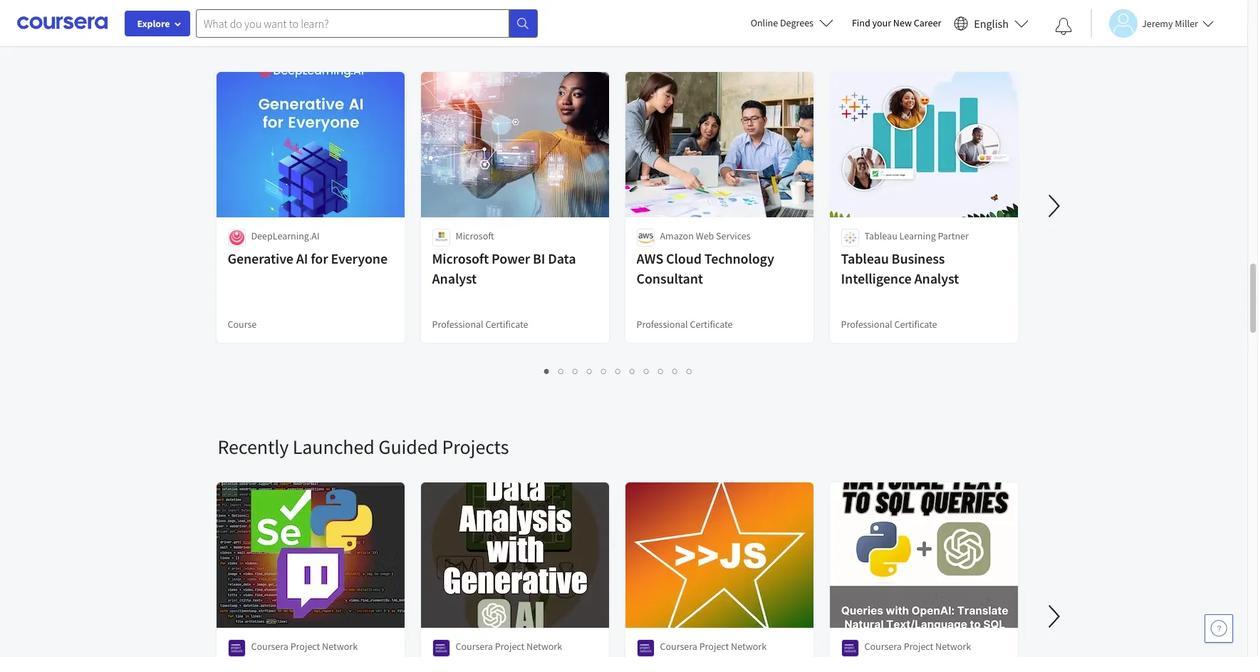 Task type: vqa. For each thing, say whether or not it's contained in the screenshot.


Task type: describe. For each thing, give the bounding box(es) containing it.
launched
[[293, 434, 375, 460]]

bi
[[533, 249, 545, 267]]

professional certificate for cloud
[[637, 318, 733, 331]]

on
[[329, 24, 350, 49]]

5 button
[[597, 363, 611, 379]]

8
[[644, 364, 650, 378]]

recently launched guided projects
[[218, 434, 509, 460]]

amazon
[[660, 229, 694, 242]]

1 coursera project network link from the left
[[215, 481, 406, 657]]

8 button
[[640, 363, 654, 379]]

tableau for tableau business intelligence analyst
[[841, 249, 889, 267]]

explore
[[137, 17, 170, 30]]

new courses on coursera carousel element
[[211, 0, 1259, 391]]

11 button
[[683, 363, 698, 379]]

new courses on coursera
[[218, 24, 428, 49]]

coursera project network for coursera project network image
[[660, 640, 767, 653]]

1
[[544, 364, 550, 378]]

coursera image
[[17, 12, 108, 34]]

jeremy miller
[[1142, 17, 1199, 30]]

professional for microsoft power bi data analyst
[[432, 318, 484, 331]]

network for first coursera project network icon from the right
[[936, 640, 971, 653]]

deeplearning.ai image
[[228, 229, 246, 247]]

recently launched guided projects carousel element
[[211, 391, 1259, 657]]

online degrees button
[[739, 7, 845, 38]]

miller
[[1175, 17, 1199, 30]]

network for coursera project network image
[[731, 640, 767, 653]]

9 button
[[654, 363, 668, 379]]

professional certificate for business
[[841, 318, 938, 331]]

everyone
[[331, 249, 388, 267]]

your
[[873, 16, 892, 29]]

tableau business intelligence analyst
[[841, 249, 959, 287]]

help center image
[[1211, 620, 1228, 637]]

coursera project network for first coursera project network icon from left
[[251, 640, 358, 653]]

3 coursera project network image from the left
[[841, 639, 859, 657]]

deeplearning.ai
[[251, 229, 320, 242]]

next slide image
[[1037, 189, 1072, 223]]

jeremy miller button
[[1091, 9, 1214, 37]]

coursera project network for 2nd coursera project network icon from left
[[456, 640, 562, 653]]

2 coursera project network image from the left
[[432, 639, 450, 657]]

coursera project network for first coursera project network icon from the right
[[865, 640, 971, 653]]

10 11
[[673, 364, 698, 378]]

jeremy
[[1142, 17, 1173, 30]]

power
[[492, 249, 530, 267]]

tableau learning partner
[[865, 229, 969, 242]]

amazon web services
[[660, 229, 751, 242]]

professional for aws cloud technology consultant
[[637, 318, 688, 331]]

network for 2nd coursera project network icon from left
[[527, 640, 562, 653]]

microsoft power bi data analyst
[[432, 249, 576, 287]]

courses
[[259, 24, 325, 49]]

online
[[751, 16, 778, 29]]

explore button
[[125, 11, 190, 36]]

2
[[559, 364, 564, 378]]

5
[[601, 364, 607, 378]]

learning
[[900, 229, 936, 242]]

business
[[892, 249, 945, 267]]

ai
[[296, 249, 308, 267]]

technology
[[705, 249, 775, 267]]

microsoft image
[[432, 229, 450, 247]]

2 button
[[554, 363, 569, 379]]

degrees
[[780, 16, 814, 29]]

0 horizontal spatial new
[[218, 24, 255, 49]]

3 project from the left
[[700, 640, 729, 653]]

4 project from the left
[[904, 640, 934, 653]]

10 button
[[668, 363, 684, 379]]

3 button
[[569, 363, 583, 379]]

professional for tableau business intelligence analyst
[[841, 318, 893, 331]]

certificate for data
[[486, 318, 528, 331]]

data
[[548, 249, 576, 267]]

guided
[[379, 434, 438, 460]]

coursera project network image
[[637, 639, 655, 657]]



Task type: locate. For each thing, give the bounding box(es) containing it.
None search field
[[196, 9, 538, 37]]

10
[[673, 364, 684, 378]]

analyst down microsoft icon
[[432, 269, 477, 287]]

professional certificate for power
[[432, 318, 528, 331]]

2 certificate from the left
[[690, 318, 733, 331]]

0 horizontal spatial analyst
[[432, 269, 477, 287]]

4 coursera project network link from the left
[[828, 481, 1019, 657]]

4 network from the left
[[936, 640, 971, 653]]

2 project from the left
[[495, 640, 525, 653]]

web
[[696, 229, 714, 242]]

microsoft inside microsoft power bi data analyst
[[432, 249, 489, 267]]

0 horizontal spatial professional
[[432, 318, 484, 331]]

professional
[[432, 318, 484, 331], [637, 318, 688, 331], [841, 318, 893, 331]]

partner
[[938, 229, 969, 242]]

analyst down business
[[915, 269, 959, 287]]

coursera project network
[[251, 640, 358, 653], [456, 640, 562, 653], [660, 640, 767, 653], [865, 640, 971, 653]]

1 professional certificate from the left
[[432, 318, 528, 331]]

2 horizontal spatial professional certificate
[[841, 318, 938, 331]]

find your new career
[[852, 16, 942, 29]]

cloud
[[666, 249, 702, 267]]

amazon web services image
[[637, 229, 655, 247]]

list
[[218, 363, 1019, 379]]

certificate for analyst
[[895, 318, 938, 331]]

certificate down tableau business intelligence analyst
[[895, 318, 938, 331]]

tableau learning partner image
[[841, 229, 859, 247]]

certificate for consultant
[[690, 318, 733, 331]]

2 horizontal spatial professional
[[841, 318, 893, 331]]

0 horizontal spatial certificate
[[486, 318, 528, 331]]

1 horizontal spatial professional certificate
[[637, 318, 733, 331]]

analyst inside microsoft power bi data analyst
[[432, 269, 477, 287]]

microsoft for microsoft power bi data analyst
[[432, 249, 489, 267]]

microsoft down microsoft icon
[[432, 249, 489, 267]]

2 horizontal spatial certificate
[[895, 318, 938, 331]]

consultant
[[637, 269, 703, 287]]

analyst
[[432, 269, 477, 287], [915, 269, 959, 287]]

1 analyst from the left
[[432, 269, 477, 287]]

aws cloud technology consultant
[[637, 249, 775, 287]]

certificate up the 11
[[690, 318, 733, 331]]

project
[[291, 640, 320, 653], [495, 640, 525, 653], [700, 640, 729, 653], [904, 640, 934, 653]]

2 professional certificate from the left
[[637, 318, 733, 331]]

1 horizontal spatial analyst
[[915, 269, 959, 287]]

2 coursera project network link from the left
[[419, 481, 610, 657]]

1 horizontal spatial certificate
[[690, 318, 733, 331]]

microsoft
[[456, 229, 494, 242], [432, 249, 489, 267]]

career
[[914, 16, 942, 29]]

tableau
[[865, 229, 898, 242], [841, 249, 889, 267]]

certificate
[[486, 318, 528, 331], [690, 318, 733, 331], [895, 318, 938, 331]]

2 coursera project network from the left
[[456, 640, 562, 653]]

professional certificate
[[432, 318, 528, 331], [637, 318, 733, 331], [841, 318, 938, 331]]

projects
[[442, 434, 509, 460]]

tableau inside tableau business intelligence analyst
[[841, 249, 889, 267]]

0 vertical spatial tableau
[[865, 229, 898, 242]]

coursera
[[354, 24, 428, 49], [251, 640, 289, 653], [456, 640, 493, 653], [660, 640, 698, 653], [865, 640, 902, 653]]

0 horizontal spatial coursera project network image
[[228, 639, 246, 657]]

tableau up intelligence
[[841, 249, 889, 267]]

1 horizontal spatial coursera project network image
[[432, 639, 450, 657]]

1 project from the left
[[291, 640, 320, 653]]

next slide image
[[1037, 599, 1072, 634]]

3 professional from the left
[[841, 318, 893, 331]]

network for first coursera project network icon from left
[[322, 640, 358, 653]]

3 network from the left
[[731, 640, 767, 653]]

1 button
[[540, 363, 554, 379]]

2 network from the left
[[527, 640, 562, 653]]

new right your
[[894, 16, 912, 29]]

3 coursera project network from the left
[[660, 640, 767, 653]]

services
[[716, 229, 751, 242]]

recently
[[218, 434, 289, 460]]

show notifications image
[[1055, 18, 1073, 35]]

for
[[311, 249, 328, 267]]

3 certificate from the left
[[895, 318, 938, 331]]

professional certificate down intelligence
[[841, 318, 938, 331]]

coursera project network link
[[215, 481, 406, 657], [419, 481, 610, 657], [624, 481, 815, 657], [828, 481, 1019, 657]]

3
[[573, 364, 579, 378]]

7
[[630, 364, 636, 378]]

microsoft right microsoft icon
[[456, 229, 494, 242]]

generative
[[228, 249, 294, 267]]

analyst inside tableau business intelligence analyst
[[915, 269, 959, 287]]

6 button
[[611, 363, 626, 379]]

9
[[659, 364, 664, 378]]

2 horizontal spatial coursera project network image
[[841, 639, 859, 657]]

tableau right tableau learning partner icon
[[865, 229, 898, 242]]

professional certificate down microsoft power bi data analyst
[[432, 318, 528, 331]]

1 coursera project network from the left
[[251, 640, 358, 653]]

4 button
[[583, 363, 597, 379]]

certificate down microsoft power bi data analyst
[[486, 318, 528, 331]]

new
[[894, 16, 912, 29], [218, 24, 255, 49]]

1 professional from the left
[[432, 318, 484, 331]]

intelligence
[[841, 269, 912, 287]]

What do you want to learn? text field
[[196, 9, 510, 37]]

6
[[616, 364, 621, 378]]

1 vertical spatial microsoft
[[432, 249, 489, 267]]

3 coursera project network link from the left
[[624, 481, 815, 657]]

4 coursera project network from the left
[[865, 640, 971, 653]]

english
[[974, 16, 1009, 30]]

11
[[687, 364, 698, 378]]

1 certificate from the left
[[486, 318, 528, 331]]

tableau for tableau learning partner
[[865, 229, 898, 242]]

4
[[587, 364, 593, 378]]

new courses on coursera link
[[218, 24, 428, 49]]

online degrees
[[751, 16, 814, 29]]

0 horizontal spatial professional certificate
[[432, 318, 528, 331]]

7 button
[[626, 363, 640, 379]]

coursera project network image
[[228, 639, 246, 657], [432, 639, 450, 657], [841, 639, 859, 657]]

1 coursera project network image from the left
[[228, 639, 246, 657]]

1 horizontal spatial professional
[[637, 318, 688, 331]]

find your new career link
[[845, 14, 949, 32]]

professional certificate up "10 11"
[[637, 318, 733, 331]]

0 vertical spatial microsoft
[[456, 229, 494, 242]]

aws
[[637, 249, 664, 267]]

find
[[852, 16, 871, 29]]

course
[[228, 318, 257, 331]]

3 professional certificate from the left
[[841, 318, 938, 331]]

1 vertical spatial tableau
[[841, 249, 889, 267]]

new left courses
[[218, 24, 255, 49]]

1 network from the left
[[322, 640, 358, 653]]

list containing 1
[[218, 363, 1019, 379]]

2 analyst from the left
[[915, 269, 959, 287]]

network
[[322, 640, 358, 653], [527, 640, 562, 653], [731, 640, 767, 653], [936, 640, 971, 653]]

2 professional from the left
[[637, 318, 688, 331]]

1 horizontal spatial new
[[894, 16, 912, 29]]

english button
[[949, 0, 1035, 46]]

list inside new courses on coursera carousel element
[[218, 363, 1019, 379]]

microsoft for microsoft
[[456, 229, 494, 242]]

generative ai for everyone
[[228, 249, 388, 267]]



